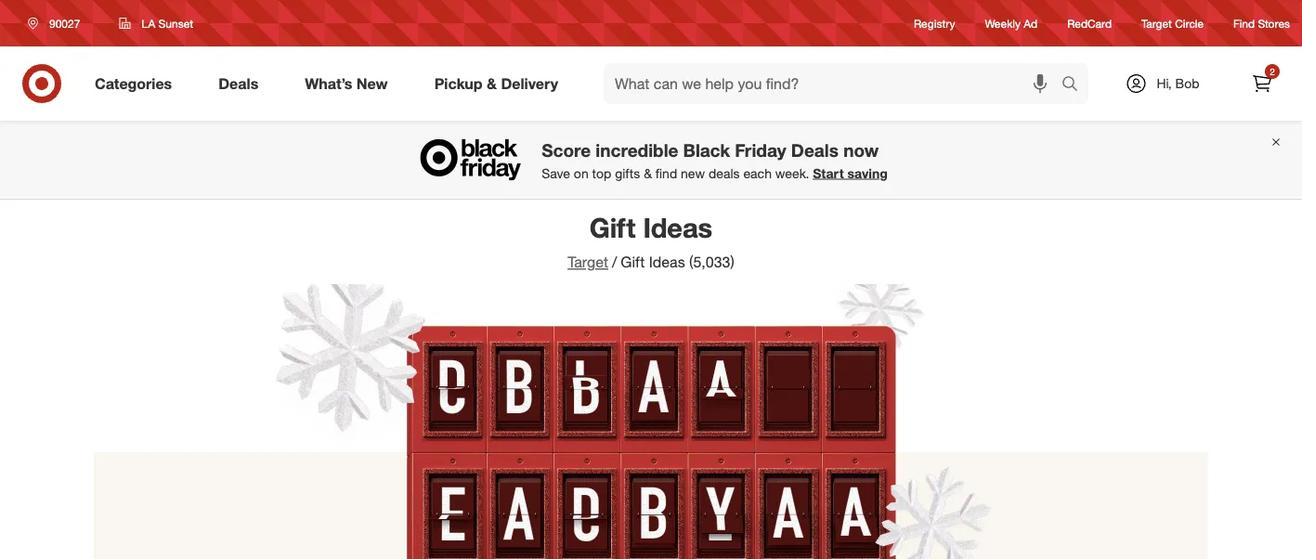 Task type: locate. For each thing, give the bounding box(es) containing it.
bob
[[1175, 75, 1199, 91]]

target inside "link"
[[1141, 16, 1172, 30]]

& right pickup
[[487, 74, 497, 92]]

what's new link
[[289, 63, 411, 104]]

ideas left '(5,033)'
[[649, 253, 685, 271]]

start
[[813, 165, 844, 181]]

target link
[[568, 253, 608, 271]]

target left the circle
[[1141, 16, 1172, 30]]

1 vertical spatial target
[[568, 253, 608, 271]]

1 vertical spatial &
[[644, 165, 652, 181]]

deals up start
[[791, 139, 839, 161]]

deals left what's in the left of the page
[[218, 74, 258, 92]]

ideas
[[643, 211, 712, 244], [649, 253, 685, 271]]

0 vertical spatial &
[[487, 74, 497, 92]]

target
[[1141, 16, 1172, 30], [568, 253, 608, 271]]

What can we help you find? suggestions appear below search field
[[604, 63, 1066, 104]]

friday
[[735, 139, 786, 161]]

&
[[487, 74, 497, 92], [644, 165, 652, 181]]

1 horizontal spatial deals
[[791, 139, 839, 161]]

gift right /
[[621, 253, 645, 271]]

0 horizontal spatial target
[[568, 253, 608, 271]]

1 vertical spatial deals
[[791, 139, 839, 161]]

save
[[542, 165, 570, 181]]

registry
[[914, 16, 955, 30]]

deals
[[218, 74, 258, 92], [791, 139, 839, 161]]

target left /
[[568, 253, 608, 271]]

1 vertical spatial ideas
[[649, 253, 685, 271]]

la
[[142, 16, 155, 30]]

incredible
[[596, 139, 678, 161]]

delivery
[[501, 74, 558, 92]]

sunset
[[158, 16, 193, 30]]

1 horizontal spatial &
[[644, 165, 652, 181]]

0 vertical spatial gift
[[590, 211, 636, 244]]

hi,
[[1157, 75, 1172, 91]]

new
[[356, 74, 388, 92]]

& left the find
[[644, 165, 652, 181]]

90027
[[49, 16, 80, 30]]

each
[[743, 165, 772, 181]]

0 vertical spatial target
[[1141, 16, 1172, 30]]

pickup & delivery
[[434, 74, 558, 92]]

circle
[[1175, 16, 1204, 30]]

gifts
[[615, 165, 640, 181]]

la sunset
[[142, 16, 193, 30]]

gift up /
[[590, 211, 636, 244]]

0 vertical spatial deals
[[218, 74, 258, 92]]

1 horizontal spatial target
[[1141, 16, 1172, 30]]

score
[[542, 139, 591, 161]]

0 horizontal spatial &
[[487, 74, 497, 92]]

pickup
[[434, 74, 483, 92]]

gift
[[590, 211, 636, 244], [621, 253, 645, 271]]

find stores link
[[1233, 15, 1290, 31]]

search button
[[1053, 63, 1098, 108]]

target circle
[[1141, 16, 1204, 30]]

deals inside 'score incredible black friday deals now save on top gifts & find new deals each week. start saving'
[[791, 139, 839, 161]]

score incredible black friday deals now save on top gifts & find new deals each week. start saving
[[542, 139, 888, 181]]

ideas up '(5,033)'
[[643, 211, 712, 244]]

weekly ad link
[[985, 15, 1038, 31]]

top
[[592, 165, 611, 181]]

now
[[843, 139, 879, 161]]

black
[[683, 139, 730, 161]]

categories
[[95, 74, 172, 92]]

/
[[612, 253, 617, 271]]

on
[[574, 165, 588, 181]]

registry link
[[914, 15, 955, 31]]



Task type: vqa. For each thing, say whether or not it's contained in the screenshot.
"Bob"
yes



Task type: describe. For each thing, give the bounding box(es) containing it.
saving
[[847, 165, 888, 181]]

2 link
[[1242, 63, 1283, 104]]

find
[[1233, 16, 1255, 30]]

90027 button
[[16, 7, 100, 40]]

target circle link
[[1141, 15, 1204, 31]]

hi, bob
[[1157, 75, 1199, 91]]

0 vertical spatial ideas
[[643, 211, 712, 244]]

week.
[[775, 165, 809, 181]]

categories link
[[79, 63, 195, 104]]

what's new
[[305, 74, 388, 92]]

weekly
[[985, 16, 1021, 30]]

find stores
[[1233, 16, 1290, 30]]

find
[[656, 165, 677, 181]]

new
[[681, 165, 705, 181]]

1 vertical spatial gift
[[621, 253, 645, 271]]

deals
[[709, 165, 740, 181]]

what's
[[305, 74, 352, 92]]

(5,033)
[[689, 253, 734, 271]]

ad
[[1024, 16, 1038, 30]]

0 horizontal spatial deals
[[218, 74, 258, 92]]

gift ideas target / gift ideas (5,033)
[[568, 211, 734, 271]]

pickup & delivery link
[[419, 63, 581, 104]]

target inside gift ideas target / gift ideas (5,033)
[[568, 253, 608, 271]]

redcard
[[1067, 16, 1112, 30]]

stores
[[1258, 16, 1290, 30]]

deals link
[[203, 63, 282, 104]]

la sunset button
[[107, 7, 205, 40]]

search
[[1053, 76, 1098, 94]]

& inside 'score incredible black friday deals now save on top gifts & find new deals each week. start saving'
[[644, 165, 652, 181]]

redcard link
[[1067, 15, 1112, 31]]

2
[[1270, 65, 1275, 77]]

weekly ad
[[985, 16, 1038, 30]]



